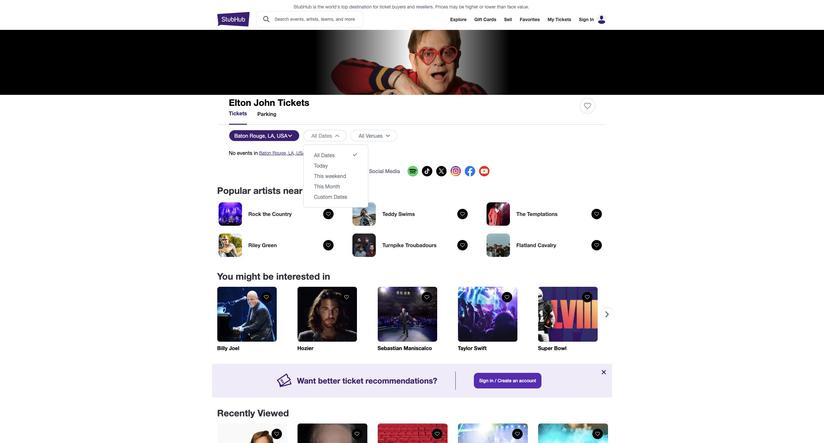 Task type: describe. For each thing, give the bounding box(es) containing it.
country
[[272, 211, 292, 217]]

baton rouge, la, usa
[[235, 133, 288, 139]]

on
[[362, 168, 368, 174]]

1 vertical spatial all dates
[[314, 153, 335, 158]]

want better ticket recommendations?
[[297, 376, 438, 385]]

you
[[217, 271, 233, 282]]

higher
[[466, 4, 479, 9]]

world's
[[326, 4, 340, 9]]

near
[[283, 185, 303, 196]]

favorites link
[[520, 17, 540, 22]]

1 vertical spatial the
[[263, 211, 271, 217]]

teddy
[[383, 211, 397, 217]]

maniscalco
[[404, 345, 432, 351]]

all venues button
[[351, 130, 398, 141]]

dates
[[321, 150, 334, 156]]

view tiktok page for elton john image
[[423, 166, 433, 177]]

create
[[498, 378, 512, 384]]

no events in baton rouge, la, usa for all dates
[[229, 150, 334, 156]]

today
[[314, 163, 328, 169]]

super bowl link
[[539, 287, 598, 352]]

sign in
[[580, 17, 595, 22]]

super bowl
[[539, 345, 567, 351]]

and
[[407, 4, 415, 9]]

favorites
[[520, 17, 540, 22]]

bowl
[[555, 345, 567, 351]]

all inside button
[[359, 133, 365, 139]]

than
[[498, 4, 507, 9]]

top
[[342, 4, 348, 9]]

stubhub
[[294, 4, 312, 9]]

0 horizontal spatial rouge,
[[250, 133, 267, 139]]

is
[[313, 4, 317, 9]]

hozier
[[298, 345, 314, 351]]

rock the country link
[[217, 201, 339, 227]]

turnpike
[[383, 242, 404, 248]]

teddy swims link
[[352, 201, 473, 227]]

artists
[[254, 185, 281, 196]]

1 vertical spatial ticket
[[343, 376, 364, 385]]

cards
[[484, 17, 497, 22]]

1 vertical spatial in
[[323, 271, 330, 282]]

all up all
[[312, 133, 317, 139]]

value.
[[518, 4, 530, 9]]

an
[[513, 378, 518, 384]]

my tickets
[[548, 17, 572, 22]]

riley green link
[[217, 232, 339, 259]]

all
[[315, 150, 320, 156]]

custom dates
[[314, 194, 348, 200]]

taylor swift link
[[458, 287, 518, 352]]

super
[[539, 345, 553, 351]]

resellers.
[[416, 4, 435, 9]]

sign in / create an account
[[480, 378, 537, 384]]

elton john tickets
[[229, 97, 310, 108]]

face
[[508, 4, 517, 9]]

2 vertical spatial tickets
[[229, 110, 247, 116]]

view spotify page for elton john image
[[408, 166, 419, 177]]

swims
[[399, 211, 415, 217]]

1 horizontal spatial tickets
[[278, 97, 310, 108]]

all left 'dates'
[[314, 153, 320, 158]]

joel
[[229, 345, 240, 351]]

all venues
[[359, 133, 383, 139]]

billy joel link
[[217, 287, 277, 352]]

1 horizontal spatial ticket
[[380, 4, 391, 9]]

my tickets link
[[548, 17, 572, 22]]

billy
[[217, 345, 228, 351]]

view youtube page for elton john image
[[480, 166, 490, 177]]

month
[[325, 184, 340, 190]]

flatland cavalry
[[517, 242, 557, 248]]

want
[[297, 376, 316, 385]]

turnpike troubadours link
[[352, 232, 473, 259]]

or
[[480, 4, 484, 9]]

account
[[520, 378, 537, 384]]

my
[[548, 17, 555, 22]]

better
[[318, 376, 341, 385]]

flatland
[[517, 242, 537, 248]]

baton inside no events in baton rouge, la, usa for all dates
[[259, 151, 272, 156]]

taylor
[[458, 345, 473, 351]]

explore
[[451, 17, 467, 22]]

this month
[[314, 184, 340, 190]]

view twitter page for elton john image
[[437, 166, 447, 177]]

1 vertical spatial be
[[263, 271, 274, 282]]

gift
[[475, 17, 483, 22]]

may
[[450, 4, 458, 9]]

in
[[591, 17, 595, 22]]

1 vertical spatial dates
[[321, 153, 335, 158]]

1 horizontal spatial for
[[373, 4, 379, 9]]

might
[[236, 271, 261, 282]]

taylor swift
[[458, 345, 487, 351]]

popular artists near you
[[217, 185, 321, 196]]

1 vertical spatial for
[[307, 150, 313, 156]]

sign in link
[[580, 17, 595, 22]]

billy joel
[[217, 345, 240, 351]]



Task type: vqa. For each thing, say whether or not it's contained in the screenshot.
face
yes



Task type: locate. For each thing, give the bounding box(es) containing it.
0 vertical spatial all dates
[[312, 133, 332, 139]]

for
[[373, 4, 379, 9], [307, 150, 313, 156]]

rouge, down baton rouge, la, usa
[[273, 151, 287, 156]]

1 horizontal spatial la,
[[289, 151, 295, 156]]

flatland cavalry link
[[486, 232, 608, 259]]

view facebook page for elton john image
[[465, 166, 476, 177]]

you might be interested in
[[217, 271, 330, 282]]

1 vertical spatial rouge,
[[273, 151, 287, 156]]

la,
[[268, 133, 276, 139], [289, 151, 295, 156]]

usa inside no events in baton rouge, la, usa for all dates
[[297, 151, 306, 156]]

be
[[460, 4, 465, 9], [263, 271, 274, 282]]

sign for sign in / create an account
[[480, 378, 489, 384]]

sign left /
[[480, 378, 489, 384]]

be right might
[[263, 271, 274, 282]]

la, up no events in baton rouge, la, usa for all dates
[[268, 133, 276, 139]]

0 vertical spatial be
[[460, 4, 465, 9]]

/
[[495, 378, 497, 384]]

2 horizontal spatial in
[[490, 378, 494, 384]]

this weekend
[[314, 173, 346, 179]]

2 this from the top
[[314, 184, 324, 190]]

baton down baton rouge, la, usa
[[259, 151, 272, 156]]

ticket left buyers
[[380, 4, 391, 9]]

usa left all
[[297, 151, 306, 156]]

1 horizontal spatial baton
[[259, 151, 272, 156]]

temptations
[[528, 211, 558, 217]]

sign for sign in
[[580, 17, 589, 22]]

recently viewed
[[217, 408, 289, 419]]

0 vertical spatial baton rouge, la, usa button
[[229, 130, 300, 141]]

green
[[262, 242, 277, 248]]

venues
[[366, 133, 383, 139]]

2 horizontal spatial tickets
[[556, 17, 572, 22]]

turnpike troubadours
[[383, 242, 437, 248]]

events
[[237, 150, 253, 156]]

john for tickets
[[254, 97, 275, 108]]

0 vertical spatial for
[[373, 4, 379, 9]]

all dates
[[312, 133, 332, 139], [314, 153, 335, 158]]

dates
[[319, 133, 332, 139], [321, 153, 335, 158], [334, 194, 348, 200]]

ticket right better
[[343, 376, 364, 385]]

1 vertical spatial this
[[314, 184, 324, 190]]

sign inside button
[[480, 378, 489, 384]]

elton for elton john tickets
[[229, 97, 251, 108]]

stubhub is the world's top destination for ticket buyers and resellers. prices may be higher or lower than face value.
[[294, 4, 530, 9]]

0 horizontal spatial la,
[[268, 133, 276, 139]]

this up the custom
[[314, 184, 324, 190]]

buyers
[[392, 4, 406, 9]]

0 vertical spatial tickets
[[556, 17, 572, 22]]

in inside button
[[490, 378, 494, 384]]

rouge, up events
[[250, 133, 267, 139]]

0 horizontal spatial the
[[263, 211, 271, 217]]

stubhub image
[[217, 11, 250, 27]]

ticket
[[380, 4, 391, 9], [343, 376, 364, 385]]

recommendations?
[[366, 376, 438, 385]]

rouge, inside no events in baton rouge, la, usa for all dates
[[273, 151, 287, 156]]

elton for elton john on social media
[[335, 168, 347, 174]]

baton rouge, la, usa button down the parking
[[229, 130, 300, 141]]

dates right all
[[321, 153, 335, 158]]

0 horizontal spatial elton
[[229, 97, 251, 108]]

1 vertical spatial tickets
[[278, 97, 310, 108]]

0 horizontal spatial tickets
[[229, 110, 247, 116]]

the temptations
[[517, 211, 558, 217]]

rock
[[249, 211, 261, 217]]

john for on
[[349, 168, 360, 174]]

elton
[[229, 97, 251, 108], [335, 168, 347, 174]]

0 horizontal spatial baton
[[235, 133, 248, 139]]

parking
[[258, 111, 277, 117]]

in right events
[[254, 150, 258, 156]]

usa up no events in baton rouge, la, usa for all dates
[[277, 133, 288, 139]]

media
[[386, 168, 400, 174]]

0 vertical spatial elton
[[229, 97, 251, 108]]

1 this from the top
[[314, 173, 324, 179]]

1 horizontal spatial elton
[[335, 168, 347, 174]]

1 horizontal spatial usa
[[297, 151, 306, 156]]

2 vertical spatial in
[[490, 378, 494, 384]]

0 horizontal spatial john
[[254, 97, 275, 108]]

all
[[312, 133, 317, 139], [359, 133, 365, 139], [314, 153, 320, 158]]

in left /
[[490, 378, 494, 384]]

baton rouge, la, usa button
[[229, 130, 300, 141], [259, 150, 306, 156]]

sign left in
[[580, 17, 589, 22]]

this for this month
[[314, 184, 324, 190]]

baton up events
[[235, 133, 248, 139]]

sign
[[580, 17, 589, 22], [480, 378, 489, 384]]

1 horizontal spatial be
[[460, 4, 465, 9]]

1 horizontal spatial rouge,
[[273, 151, 287, 156]]

0 vertical spatial john
[[254, 97, 275, 108]]

cavalry
[[538, 242, 557, 248]]

riley
[[249, 242, 261, 248]]

0 vertical spatial usa
[[277, 133, 288, 139]]

1 horizontal spatial the
[[318, 4, 324, 9]]

social
[[369, 168, 384, 174]]

recently
[[217, 408, 255, 419]]

swift
[[475, 345, 487, 351]]

0 vertical spatial in
[[254, 150, 258, 156]]

0 vertical spatial ticket
[[380, 4, 391, 9]]

1 vertical spatial la,
[[289, 151, 295, 156]]

1 horizontal spatial john
[[349, 168, 360, 174]]

prices
[[436, 4, 448, 9]]

usa
[[277, 133, 288, 139], [297, 151, 306, 156]]

in
[[254, 150, 258, 156], [323, 271, 330, 282], [490, 378, 494, 384]]

0 vertical spatial rouge,
[[250, 133, 267, 139]]

2 vertical spatial dates
[[334, 194, 348, 200]]

gift cards
[[475, 17, 497, 22]]

for right destination
[[373, 4, 379, 9]]

interested
[[277, 271, 320, 282]]

for left all
[[307, 150, 313, 156]]

the
[[517, 211, 526, 217]]

0 vertical spatial the
[[318, 4, 324, 9]]

gift cards link
[[475, 17, 497, 22]]

john left on
[[349, 168, 360, 174]]

hozier link
[[298, 287, 357, 352]]

1 vertical spatial baton rouge, la, usa button
[[259, 150, 306, 156]]

the right rock
[[263, 211, 271, 217]]

1 vertical spatial usa
[[297, 151, 306, 156]]

1 vertical spatial john
[[349, 168, 360, 174]]

la, left all
[[289, 151, 295, 156]]

the temptations link
[[486, 201, 608, 227]]

rock the country
[[249, 211, 292, 217]]

all dates up all
[[312, 133, 332, 139]]

baton rouge, la, usa button down baton rouge, la, usa
[[259, 150, 306, 156]]

0 horizontal spatial ticket
[[343, 376, 364, 385]]

elton john on social media
[[335, 168, 400, 174]]

this for this weekend
[[314, 173, 324, 179]]

john up the parking
[[254, 97, 275, 108]]

sign in / create an account button
[[474, 373, 542, 389]]

weekend
[[325, 173, 346, 179]]

0 horizontal spatial sign
[[480, 378, 489, 384]]

0 vertical spatial dates
[[319, 133, 332, 139]]

la, inside no events in baton rouge, la, usa for all dates
[[289, 151, 295, 156]]

dates down month at the left top
[[334, 194, 348, 200]]

the right is
[[318, 4, 324, 9]]

in right interested
[[323, 271, 330, 282]]

sebastian maniscalco link
[[378, 287, 438, 352]]

rouge,
[[250, 133, 267, 139], [273, 151, 287, 156]]

this
[[314, 173, 324, 179], [314, 184, 324, 190]]

this down today
[[314, 173, 324, 179]]

be right the may
[[460, 4, 465, 9]]

0 vertical spatial la,
[[268, 133, 276, 139]]

0 horizontal spatial usa
[[277, 133, 288, 139]]

0 horizontal spatial in
[[254, 150, 258, 156]]

Search events, artists, teams, and more field
[[274, 16, 358, 23]]

sebastian
[[378, 345, 403, 351]]

tickets
[[556, 17, 572, 22], [278, 97, 310, 108], [229, 110, 247, 116]]

dates up 'dates'
[[319, 133, 332, 139]]

all left the venues
[[359, 133, 365, 139]]

1 horizontal spatial sign
[[580, 17, 589, 22]]

popular
[[217, 185, 251, 196]]

0 horizontal spatial for
[[307, 150, 313, 156]]

troubadours
[[406, 242, 437, 248]]

all dates up today
[[314, 153, 335, 158]]

0 horizontal spatial be
[[263, 271, 274, 282]]

view instagram page for elton john image
[[451, 166, 462, 177]]

1 horizontal spatial in
[[323, 271, 330, 282]]

teddy swims
[[383, 211, 415, 217]]

1 vertical spatial sign
[[480, 378, 489, 384]]

0 vertical spatial this
[[314, 173, 324, 179]]

0 vertical spatial sign
[[580, 17, 589, 22]]

lower
[[485, 4, 496, 9]]

1 vertical spatial baton
[[259, 151, 272, 156]]

sebastian maniscalco
[[378, 345, 432, 351]]

custom
[[314, 194, 333, 200]]

1 vertical spatial elton
[[335, 168, 347, 174]]

no
[[229, 150, 236, 156]]

sell
[[505, 17, 513, 22]]

0 vertical spatial baton
[[235, 133, 248, 139]]



